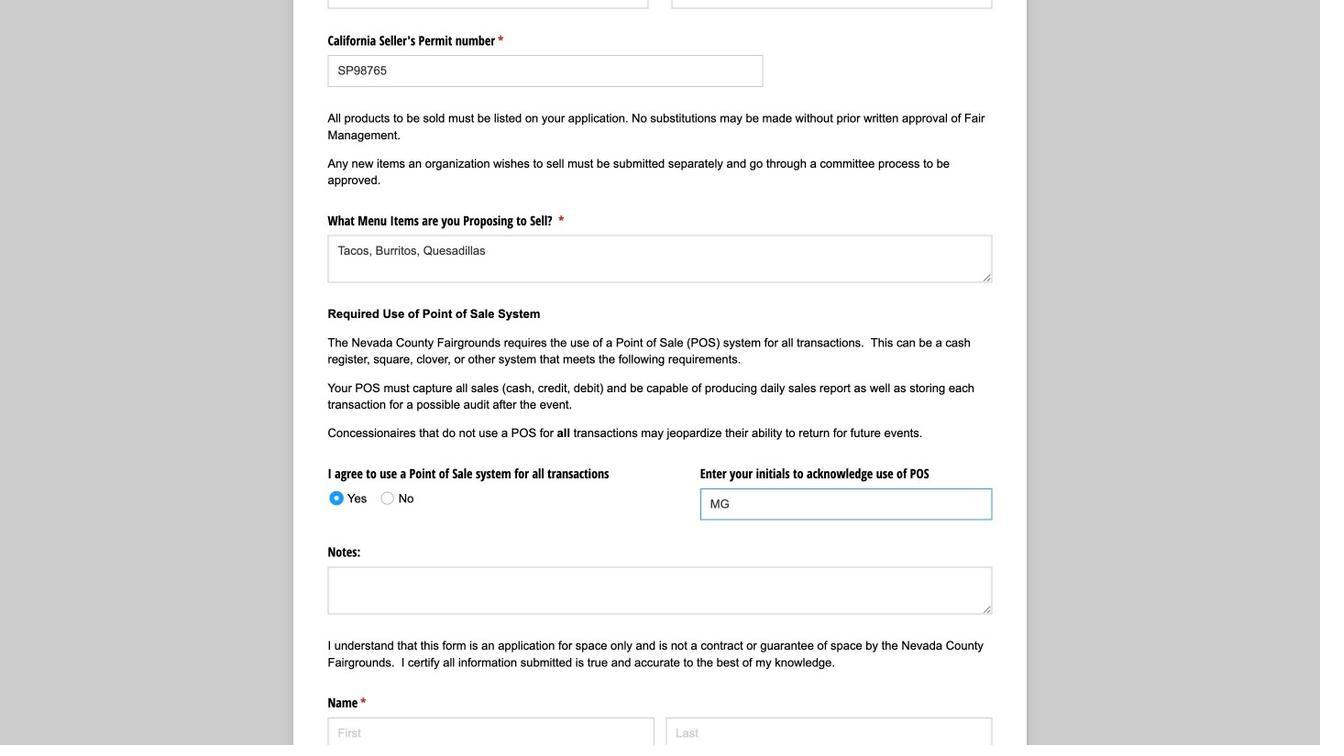 Task type: locate. For each thing, give the bounding box(es) containing it.
None text field
[[328, 0, 649, 8], [672, 0, 993, 8], [328, 55, 764, 87], [328, 235, 993, 283], [701, 489, 993, 521], [328, 567, 993, 615], [328, 0, 649, 8], [672, 0, 993, 8], [328, 55, 764, 87], [328, 235, 993, 283], [701, 489, 993, 521], [328, 567, 993, 615]]

None radio
[[324, 484, 379, 512]]

None radio
[[375, 484, 414, 512]]



Task type: describe. For each thing, give the bounding box(es) containing it.
First text field
[[328, 718, 655, 746]]

Last text field
[[666, 718, 993, 746]]



Task type: vqa. For each thing, say whether or not it's contained in the screenshot.
text box
yes



